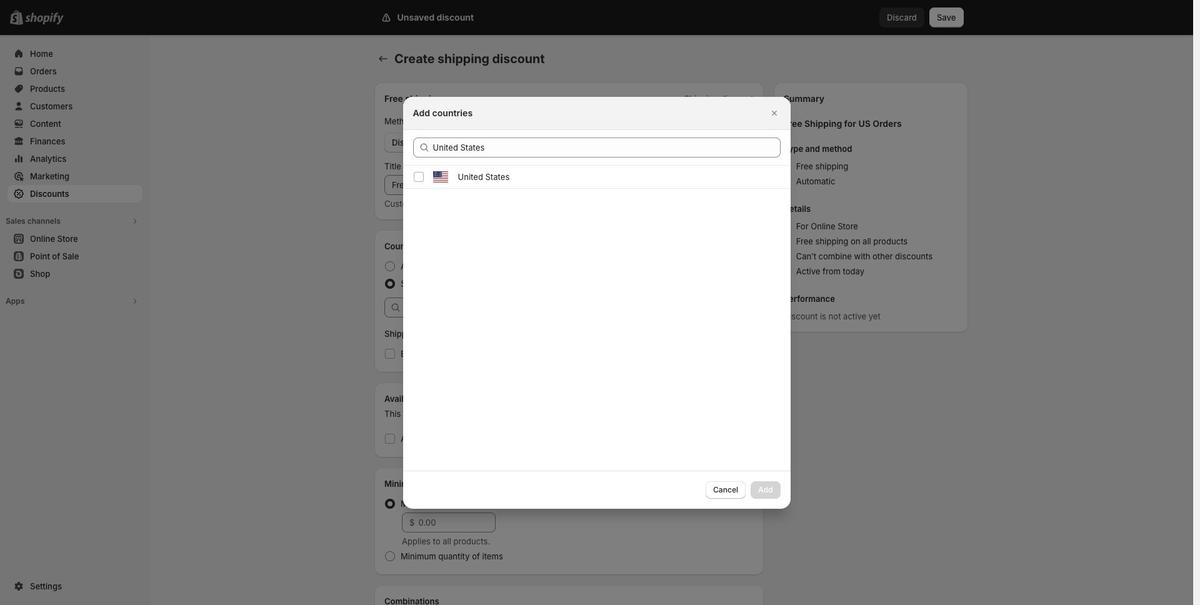 Task type: locate. For each thing, give the bounding box(es) containing it.
Search countries text field
[[433, 137, 780, 157]]

dialog
[[0, 97, 1193, 509]]

shopify image
[[25, 13, 64, 25]]



Task type: vqa. For each thing, say whether or not it's contained in the screenshot.
Shopify Image
yes



